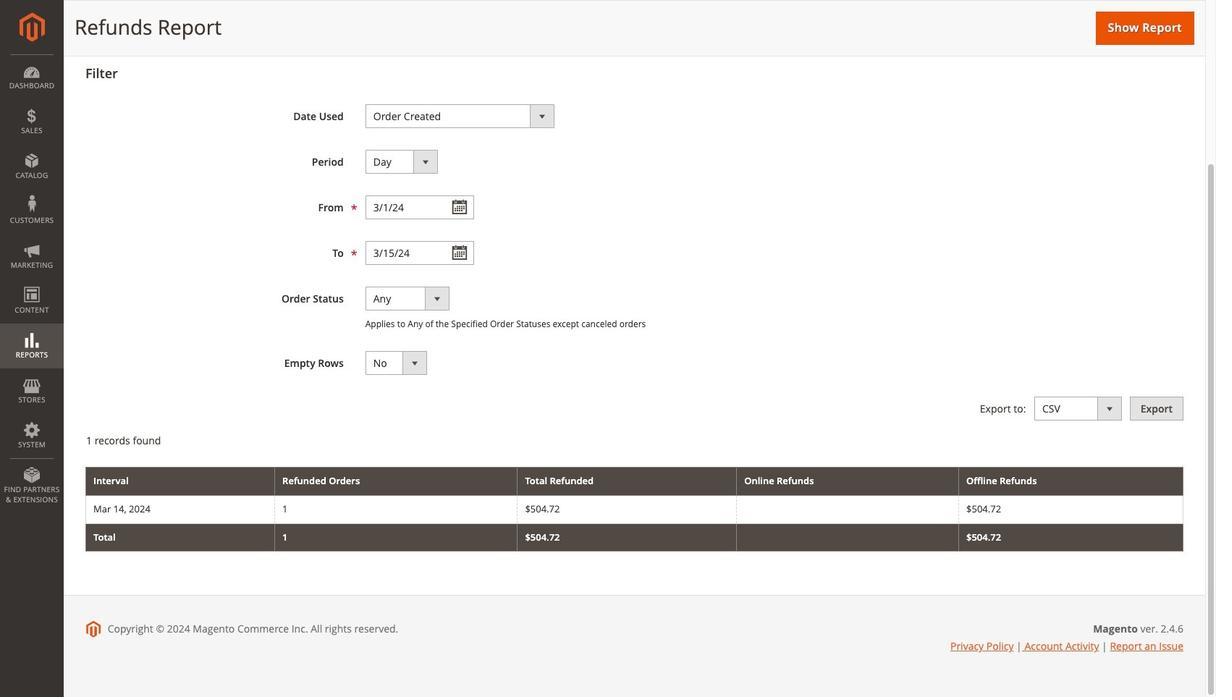 Task type: locate. For each thing, give the bounding box(es) containing it.
menu bar
[[0, 54, 64, 512]]

None text field
[[365, 195, 474, 219], [365, 241, 474, 265], [365, 195, 474, 219], [365, 241, 474, 265]]



Task type: describe. For each thing, give the bounding box(es) containing it.
magento admin panel image
[[19, 12, 45, 42]]



